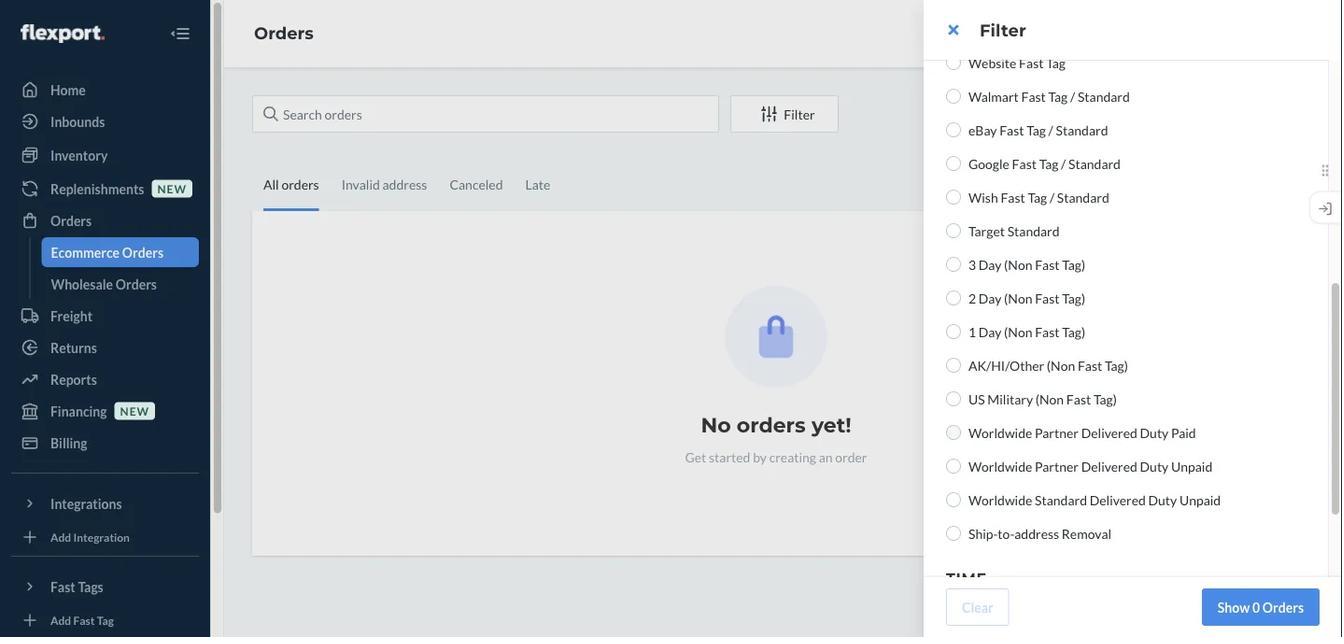Task type: locate. For each thing, give the bounding box(es) containing it.
fast
[[1019, 55, 1044, 71], [1022, 88, 1046, 104], [1000, 122, 1024, 138], [1012, 156, 1037, 171], [1001, 189, 1026, 205], [1035, 256, 1060, 272], [1035, 290, 1060, 306], [1035, 324, 1060, 340], [1078, 357, 1103, 373], [1067, 391, 1091, 407]]

2 day from the top
[[979, 290, 1002, 306]]

(non for us military (non fast tag)
[[1036, 391, 1064, 407]]

delivered down worldwide partner delivered duty unpaid
[[1090, 492, 1146, 508]]

1 partner from the top
[[1035, 425, 1079, 441]]

unpaid for worldwide partner delivered duty unpaid
[[1172, 458, 1213, 474]]

standard down walmart fast tag / standard
[[1056, 122, 1109, 138]]

unpaid for worldwide standard delivered duty unpaid
[[1180, 492, 1221, 508]]

None radio
[[946, 55, 961, 70], [946, 223, 961, 238], [946, 257, 961, 272], [946, 324, 961, 339], [946, 358, 961, 373], [946, 425, 961, 440], [946, 55, 961, 70], [946, 223, 961, 238], [946, 257, 961, 272], [946, 324, 961, 339], [946, 358, 961, 373], [946, 425, 961, 440]]

day
[[979, 256, 1002, 272], [979, 290, 1002, 306], [979, 324, 1002, 340]]

us
[[969, 391, 985, 407]]

1 vertical spatial duty
[[1140, 458, 1169, 474]]

standard down 'google fast tag / standard'
[[1057, 189, 1110, 205]]

0 vertical spatial partner
[[1035, 425, 1079, 441]]

tag up wish fast tag / standard
[[1040, 156, 1059, 171]]

tag up ebay fast tag / standard
[[1049, 88, 1068, 104]]

(non down ak/hi/other (non fast tag)
[[1036, 391, 1064, 407]]

walmart
[[969, 88, 1019, 104]]

delivered for worldwide partner delivered duty paid
[[1082, 425, 1138, 441]]

tag
[[1047, 55, 1066, 71], [1049, 88, 1068, 104], [1027, 122, 1046, 138], [1040, 156, 1059, 171], [1028, 189, 1048, 205]]

tag up 'google fast tag / standard'
[[1027, 122, 1046, 138]]

0 vertical spatial worldwide
[[969, 425, 1033, 441]]

0 vertical spatial day
[[979, 256, 1002, 272]]

1 day (non fast tag)
[[969, 324, 1086, 340]]

standard
[[1078, 88, 1130, 104], [1056, 122, 1109, 138], [1069, 156, 1121, 171], [1057, 189, 1110, 205], [1008, 223, 1060, 239], [1035, 492, 1088, 508]]

/ up wish fast tag / standard
[[1061, 156, 1066, 171]]

orders
[[1263, 599, 1304, 615]]

delivered up worldwide partner delivered duty unpaid
[[1082, 425, 1138, 441]]

delivered
[[1082, 425, 1138, 441], [1082, 458, 1138, 474], [1090, 492, 1146, 508]]

duty for worldwide partner delivered duty unpaid
[[1140, 458, 1169, 474]]

(non
[[1004, 256, 1033, 272], [1004, 290, 1033, 306], [1004, 324, 1033, 340], [1047, 357, 1076, 373], [1036, 391, 1064, 407]]

/ down 'google fast tag / standard'
[[1050, 189, 1055, 205]]

day right '3'
[[979, 256, 1002, 272]]

worldwide
[[969, 425, 1033, 441], [969, 458, 1033, 474], [969, 492, 1033, 508]]

tag up walmart fast tag / standard
[[1047, 55, 1066, 71]]

3 worldwide from the top
[[969, 492, 1033, 508]]

fast right ebay
[[1000, 122, 1024, 138]]

ak/hi/other
[[969, 357, 1045, 373]]

2 day (non fast tag)
[[969, 290, 1086, 306]]

(non down 3 day (non fast tag)
[[1004, 290, 1033, 306]]

2 vertical spatial delivered
[[1090, 492, 1146, 508]]

duty left paid
[[1140, 425, 1169, 441]]

to-
[[998, 526, 1015, 541]]

worldwide for worldwide partner delivered duty unpaid
[[969, 458, 1033, 474]]

worldwide partner delivered duty unpaid
[[969, 458, 1213, 474]]

worldwide for worldwide partner delivered duty paid
[[969, 425, 1033, 441]]

day right the 1
[[979, 324, 1002, 340]]

ship-to-address removal
[[969, 526, 1112, 541]]

fast up ebay fast tag / standard
[[1022, 88, 1046, 104]]

tag)
[[1062, 256, 1086, 272], [1062, 290, 1086, 306], [1062, 324, 1086, 340], [1105, 357, 1129, 373], [1094, 391, 1117, 407]]

0 vertical spatial delivered
[[1082, 425, 1138, 441]]

partner for worldwide partner delivered duty unpaid
[[1035, 458, 1079, 474]]

1 worldwide from the top
[[969, 425, 1033, 441]]

tag down 'google fast tag / standard'
[[1028, 189, 1048, 205]]

0
[[1253, 599, 1260, 615]]

None radio
[[946, 89, 961, 104], [946, 122, 961, 137], [946, 156, 961, 171], [946, 190, 961, 205], [946, 291, 961, 306], [946, 391, 961, 406], [946, 459, 961, 474], [946, 492, 961, 507], [946, 526, 961, 541], [946, 89, 961, 104], [946, 122, 961, 137], [946, 156, 961, 171], [946, 190, 961, 205], [946, 291, 961, 306], [946, 391, 961, 406], [946, 459, 961, 474], [946, 492, 961, 507], [946, 526, 961, 541]]

partner
[[1035, 425, 1079, 441], [1035, 458, 1079, 474]]

day right 2
[[979, 290, 1002, 306]]

ebay
[[969, 122, 997, 138]]

partner down worldwide partner delivered duty paid
[[1035, 458, 1079, 474]]

0 vertical spatial duty
[[1140, 425, 1169, 441]]

filter
[[980, 20, 1027, 40]]

tag) for 3 day (non fast tag)
[[1062, 256, 1086, 272]]

2 vertical spatial day
[[979, 324, 1002, 340]]

delivered up the worldwide standard delivered duty unpaid
[[1082, 458, 1138, 474]]

2 vertical spatial duty
[[1149, 492, 1177, 508]]

2 worldwide from the top
[[969, 458, 1033, 474]]

tag for wish
[[1028, 189, 1048, 205]]

duty down paid
[[1149, 492, 1177, 508]]

standard for google fast tag / standard
[[1069, 156, 1121, 171]]

removal
[[1062, 526, 1112, 541]]

unpaid
[[1172, 458, 1213, 474], [1180, 492, 1221, 508]]

partner down "us military (non fast tag)"
[[1035, 425, 1079, 441]]

google
[[969, 156, 1010, 171]]

paid
[[1172, 425, 1197, 441]]

2 partner from the top
[[1035, 458, 1079, 474]]

wish
[[969, 189, 999, 205]]

wish fast tag / standard
[[969, 189, 1110, 205]]

0 vertical spatial unpaid
[[1172, 458, 1213, 474]]

ebay fast tag / standard
[[969, 122, 1109, 138]]

1 vertical spatial worldwide
[[969, 458, 1033, 474]]

(non down target standard
[[1004, 256, 1033, 272]]

1 vertical spatial day
[[979, 290, 1002, 306]]

1 vertical spatial partner
[[1035, 458, 1079, 474]]

1 vertical spatial unpaid
[[1180, 492, 1221, 508]]

standard up ebay fast tag / standard
[[1078, 88, 1130, 104]]

/
[[1071, 88, 1076, 104], [1049, 122, 1054, 138], [1061, 156, 1066, 171], [1050, 189, 1055, 205]]

1 vertical spatial delivered
[[1082, 458, 1138, 474]]

target
[[969, 223, 1005, 239]]

duty
[[1140, 425, 1169, 441], [1140, 458, 1169, 474], [1149, 492, 1177, 508]]

us military (non fast tag)
[[969, 391, 1117, 407]]

3 day from the top
[[979, 324, 1002, 340]]

(non for 2 day (non fast tag)
[[1004, 290, 1033, 306]]

1 day from the top
[[979, 256, 1002, 272]]

fast up walmart fast tag / standard
[[1019, 55, 1044, 71]]

duty up the worldwide standard delivered duty unpaid
[[1140, 458, 1169, 474]]

website fast tag
[[969, 55, 1066, 71]]

/ down walmart fast tag / standard
[[1049, 122, 1054, 138]]

2 vertical spatial worldwide
[[969, 492, 1033, 508]]

time
[[946, 569, 988, 587]]

(non down the "2 day (non fast tag)"
[[1004, 324, 1033, 340]]

/ up ebay fast tag / standard
[[1071, 88, 1076, 104]]

3
[[969, 256, 976, 272]]

standard up ship-to-address removal
[[1035, 492, 1088, 508]]

fast up "us military (non fast tag)"
[[1078, 357, 1103, 373]]

standard up wish fast tag / standard
[[1069, 156, 1121, 171]]

day for 3
[[979, 256, 1002, 272]]



Task type: describe. For each thing, give the bounding box(es) containing it.
fast up the "2 day (non fast tag)"
[[1035, 256, 1060, 272]]

(non for 1 day (non fast tag)
[[1004, 324, 1033, 340]]

2
[[969, 290, 976, 306]]

close image
[[949, 22, 959, 37]]

delivered for worldwide partner delivered duty unpaid
[[1082, 458, 1138, 474]]

google fast tag / standard
[[969, 156, 1121, 171]]

fast right google
[[1012, 156, 1037, 171]]

worldwide partner delivered duty paid
[[969, 425, 1197, 441]]

tag) for 2 day (non fast tag)
[[1062, 290, 1086, 306]]

/ for walmart
[[1071, 88, 1076, 104]]

military
[[988, 391, 1033, 407]]

duty for worldwide standard delivered duty unpaid
[[1149, 492, 1177, 508]]

fast up worldwide partner delivered duty paid
[[1067, 391, 1091, 407]]

tag for website
[[1047, 55, 1066, 71]]

day for 2
[[979, 290, 1002, 306]]

(non for 3 day (non fast tag)
[[1004, 256, 1033, 272]]

fast down 3 day (non fast tag)
[[1035, 290, 1060, 306]]

target standard
[[969, 223, 1060, 239]]

tag) for us military (non fast tag)
[[1094, 391, 1117, 407]]

clear
[[962, 599, 994, 615]]

tag for walmart
[[1049, 88, 1068, 104]]

duty for worldwide partner delivered duty paid
[[1140, 425, 1169, 441]]

worldwide standard delivered duty unpaid
[[969, 492, 1221, 508]]

3 day (non fast tag)
[[969, 256, 1086, 272]]

delivered for worldwide standard delivered duty unpaid
[[1090, 492, 1146, 508]]

tag for ebay
[[1027, 122, 1046, 138]]

tag for google
[[1040, 156, 1059, 171]]

show 0 orders
[[1218, 599, 1304, 615]]

clear button
[[946, 589, 1010, 626]]

standard for wish fast tag / standard
[[1057, 189, 1110, 205]]

standard down wish fast tag / standard
[[1008, 223, 1060, 239]]

standard for ebay fast tag / standard
[[1056, 122, 1109, 138]]

ship-
[[969, 526, 998, 541]]

walmart fast tag / standard
[[969, 88, 1130, 104]]

website
[[969, 55, 1017, 71]]

ak/hi/other (non fast tag)
[[969, 357, 1129, 373]]

tag) for 1 day (non fast tag)
[[1062, 324, 1086, 340]]

standard for walmart fast tag / standard
[[1078, 88, 1130, 104]]

worldwide for worldwide standard delivered duty unpaid
[[969, 492, 1033, 508]]

show
[[1218, 599, 1250, 615]]

/ for google
[[1061, 156, 1066, 171]]

/ for wish
[[1050, 189, 1055, 205]]

/ for ebay
[[1049, 122, 1054, 138]]

fast right wish
[[1001, 189, 1026, 205]]

fast up ak/hi/other (non fast tag)
[[1035, 324, 1060, 340]]

(non up "us military (non fast tag)"
[[1047, 357, 1076, 373]]

1
[[969, 324, 976, 340]]

address
[[1015, 526, 1060, 541]]

show 0 orders button
[[1202, 589, 1320, 626]]

day for 1
[[979, 324, 1002, 340]]

partner for worldwide partner delivered duty paid
[[1035, 425, 1079, 441]]



Task type: vqa. For each thing, say whether or not it's contained in the screenshot.
"MILITARY"
yes



